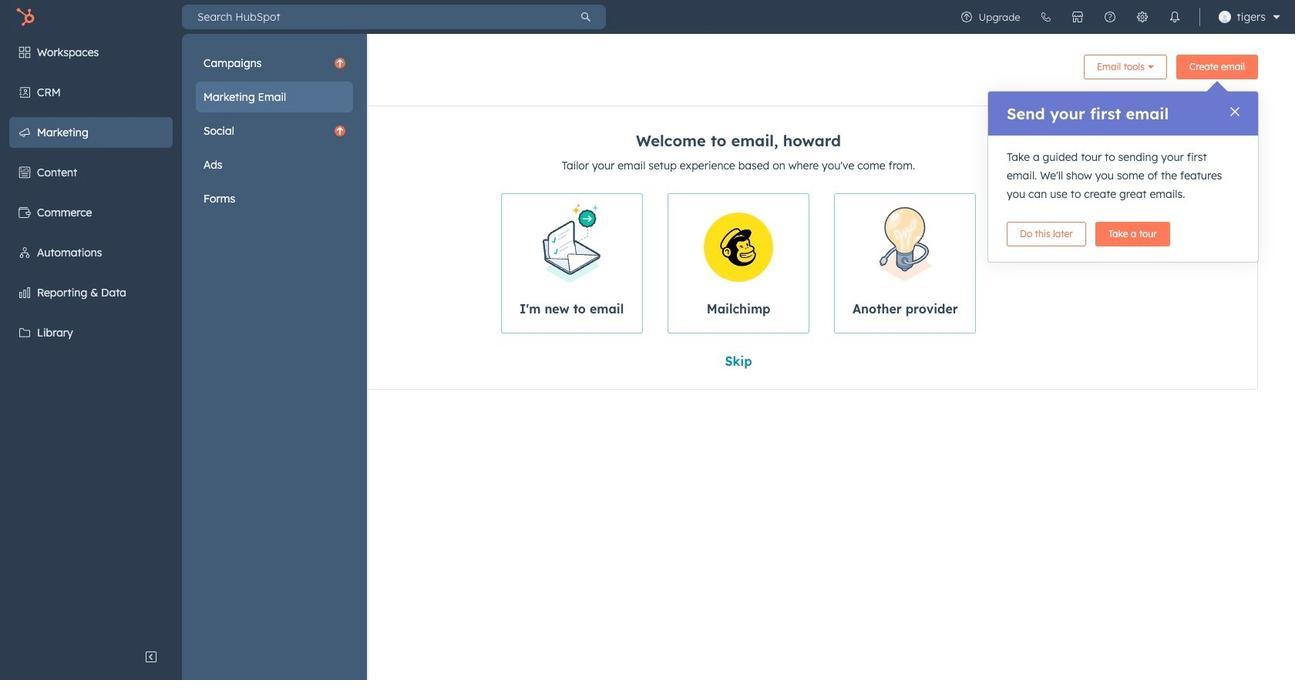 Task type: vqa. For each thing, say whether or not it's contained in the screenshot.
SEARCH HUBSPOT Search Field
yes



Task type: describe. For each thing, give the bounding box(es) containing it.
notifications image
[[1169, 11, 1181, 23]]

howard n/a image
[[1219, 11, 1231, 23]]

settings image
[[1136, 11, 1149, 23]]

help image
[[1104, 11, 1116, 23]]

marketplaces image
[[1072, 11, 1084, 23]]



Task type: locate. For each thing, give the bounding box(es) containing it.
close image
[[1231, 107, 1240, 116]]

Search HubSpot search field
[[182, 5, 566, 29]]

None checkbox
[[501, 194, 643, 334], [668, 194, 810, 334], [835, 194, 977, 334], [501, 194, 643, 334], [668, 194, 810, 334], [835, 194, 977, 334]]

menu
[[950, 0, 1286, 34], [0, 34, 367, 681], [196, 48, 353, 214]]

banner
[[219, 49, 1258, 90]]



